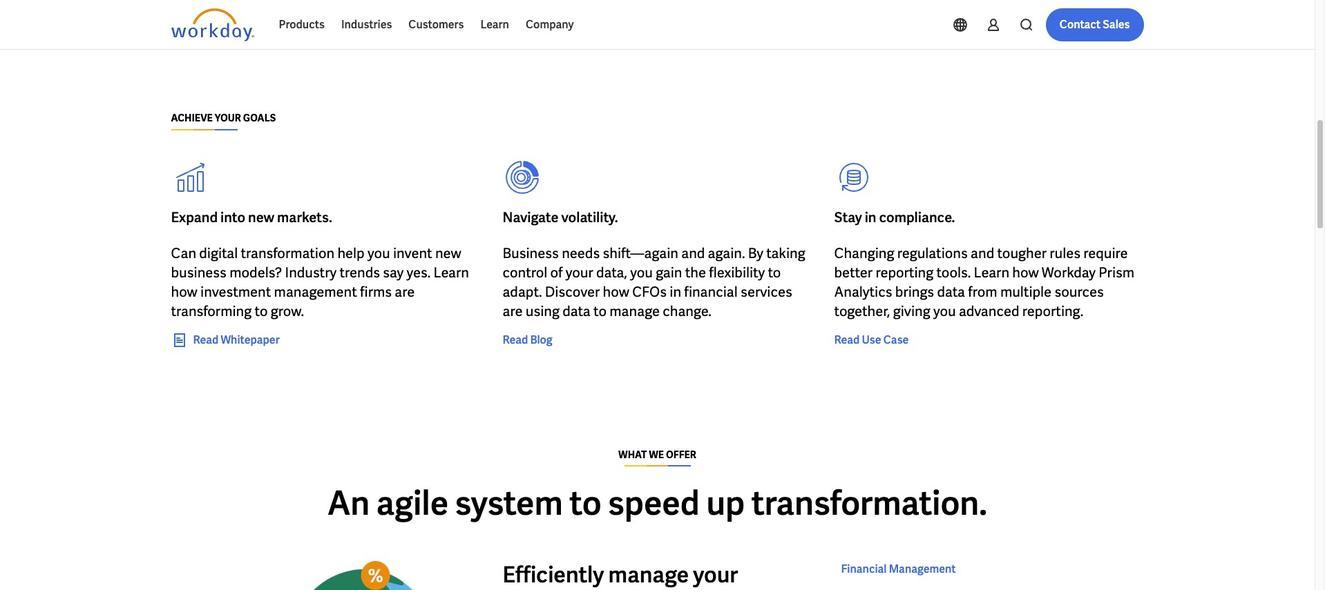 Task type: vqa. For each thing, say whether or not it's contained in the screenshot.
bottommost the
yes



Task type: describe. For each thing, give the bounding box(es) containing it.
blog
[[530, 333, 553, 348]]

can digital transformation help you invent new business models? industry trends say yes. learn how investment management firms are transforming to grow.
[[171, 245, 469, 321]]

tougher
[[998, 245, 1047, 263]]

into
[[221, 209, 245, 227]]

you inside the business needs shift—again and again. by taking control of your data, you gain the flexibility to adapt. discover how cfos in financial services are using data to manage change.
[[630, 264, 653, 282]]

your inside efficiently manage your organization.
[[693, 561, 738, 590]]

together,
[[835, 303, 891, 321]]

read for business needs shift—again and again. by taking control of your data, you gain the flexibility to adapt. discover how cfos in financial services are using data to manage change.
[[503, 333, 528, 348]]

workday
[[1042, 264, 1096, 282]]

learn inside can digital transformation help you invent new business models? industry trends say yes. learn how investment management firms are transforming to grow.
[[434, 264, 469, 282]]

new inside can digital transformation help you invent new business models? industry trends say yes. learn how investment management firms are transforming to grow.
[[435, 245, 461, 263]]

contact sales link
[[1046, 8, 1144, 41]]

to left the speed at the bottom
[[570, 482, 602, 525]]

reporting.
[[1023, 303, 1084, 321]]

advanced
[[959, 303, 1020, 321]]

increases
[[420, 0, 480, 14]]

sources
[[1055, 283, 1104, 301]]

achieve your goals
[[171, 112, 276, 124]]

cuts several days out of the forecasting process.
[[918, 0, 1090, 33]]

again.
[[708, 245, 745, 263]]

several
[[950, 0, 995, 14]]

are inside can digital transformation help you invent new business models? industry trends say yes. learn how investment management firms are transforming to grow.
[[395, 283, 415, 301]]

brings
[[896, 283, 935, 301]]

yes.
[[407, 264, 431, 282]]

navigate volatility.
[[503, 209, 618, 227]]

what
[[619, 449, 647, 462]]

say
[[383, 264, 404, 282]]

financial
[[842, 563, 887, 577]]

management
[[889, 563, 956, 577]]

from
[[968, 283, 998, 301]]

customers
[[409, 17, 464, 32]]

better
[[835, 264, 873, 282]]

discover
[[545, 283, 600, 301]]

use
[[862, 333, 882, 348]]

regulations
[[898, 245, 968, 263]]

1 read from the left
[[193, 333, 219, 348]]

your
[[215, 112, 241, 124]]

efficiently manage your organization.
[[503, 561, 738, 591]]

read whitepaper link
[[171, 332, 280, 349]]

markets.
[[277, 209, 332, 227]]

you inside changing regulations and tougher rules require better reporting tools. learn how workday prism analytics brings data from multiple sources together, giving you advanced reporting.
[[934, 303, 956, 321]]

manage inside the business needs shift—again and again. by taking control of your data, you gain the flexibility to adapt. discover how cfos in financial services are using data to manage change.
[[610, 303, 660, 321]]

read whitepaper
[[193, 333, 280, 348]]

system
[[455, 482, 563, 525]]

can
[[171, 245, 196, 263]]

efficiency
[[483, 0, 544, 14]]

expand into new markets.
[[171, 209, 332, 227]]

of inside the business needs shift—again and again. by taking control of your data, you gain the flexibility to adapt. discover how cfos in financial services are using data to manage change.
[[551, 264, 563, 282]]

forecasting
[[918, 15, 988, 33]]

out
[[1029, 0, 1050, 14]]

industries
[[341, 17, 392, 32]]

an
[[328, 482, 370, 525]]

'' image
[[254, 562, 481, 591]]

whitepaper
[[221, 333, 280, 348]]

read for changing regulations and tougher rules require better reporting tools. learn how workday prism analytics brings data from multiple sources together, giving you advanced reporting.
[[835, 333, 860, 348]]

change.
[[663, 303, 712, 321]]

how inside can digital transformation help you invent new business models? industry trends say yes. learn how investment management firms are transforming to grow.
[[171, 283, 198, 301]]

financial management link
[[842, 562, 956, 579]]

trends
[[340, 264, 380, 282]]

and inside the business needs shift—again and again. by taking control of your data, you gain the flexibility to adapt. discover how cfos in financial services are using data to manage change.
[[682, 245, 705, 263]]

taking
[[767, 245, 806, 263]]

automating
[[564, 0, 637, 14]]

saves
[[171, 0, 208, 14]]

infrastructure
[[198, 15, 284, 33]]

read use case link
[[835, 332, 909, 349]]

changing regulations and tougher rules require better reporting tools. learn how workday prism analytics brings data from multiple sources together, giving you advanced reporting.
[[835, 245, 1135, 321]]

invent
[[393, 245, 432, 263]]

a
[[253, 0, 261, 14]]

business needs shift—again and again. by taking control of your data, you gain the flexibility to adapt. discover how cfos in financial services are using data to manage change.
[[503, 245, 806, 321]]

data inside changing regulations and tougher rules require better reporting tools. learn how workday prism analytics brings data from multiple sources together, giving you advanced reporting.
[[938, 283, 966, 301]]

2 horizontal spatial in
[[865, 209, 877, 227]]

the inside the business needs shift—again and again. by taking control of your data, you gain the flexibility to adapt. discover how cfos in financial services are using data to manage change.
[[685, 264, 706, 282]]

models?
[[230, 264, 282, 282]]

your inside the business needs shift—again and again. by taking control of your data, you gain the flexibility to adapt. discover how cfos in financial services are using data to manage change.
[[566, 264, 594, 282]]

by
[[748, 245, 764, 263]]

digital
[[199, 245, 238, 263]]

firms
[[360, 283, 392, 301]]

we
[[649, 449, 664, 462]]

learn inside "dropdown button"
[[481, 17, 509, 32]]

tools.
[[937, 264, 971, 282]]

manage inside efficiently manage your organization.
[[609, 561, 689, 590]]

company button
[[518, 8, 582, 41]]

processes.
[[420, 15, 487, 33]]

grow.
[[271, 303, 304, 321]]

what we offer
[[619, 449, 697, 462]]

goals
[[243, 112, 276, 124]]

products
[[279, 17, 325, 32]]

read blog
[[503, 333, 553, 348]]

stay in compliance.
[[835, 209, 956, 227]]

industries button
[[333, 8, 400, 41]]



Task type: locate. For each thing, give the bounding box(es) containing it.
0 horizontal spatial new
[[248, 209, 275, 227]]

0 vertical spatial are
[[395, 283, 415, 301]]

organization.
[[503, 589, 634, 591]]

0 horizontal spatial are
[[395, 283, 415, 301]]

an agile system to speed up transformation.
[[328, 482, 988, 525]]

data down discover in the left of the page
[[563, 303, 591, 321]]

0 horizontal spatial data
[[563, 303, 591, 321]]

transformation.
[[752, 482, 988, 525]]

you down shift—again
[[630, 264, 653, 282]]

and down saves
[[171, 15, 195, 33]]

2 horizontal spatial you
[[934, 303, 956, 321]]

2 horizontal spatial and
[[971, 245, 995, 263]]

3 read from the left
[[835, 333, 860, 348]]

costs.
[[287, 15, 324, 33]]

the
[[1069, 0, 1090, 14], [685, 264, 706, 282]]

how up 'multiple'
[[1013, 264, 1039, 282]]

and inside saves $640k a year in maintenance and infrastructure costs.
[[171, 15, 195, 33]]

1 vertical spatial the
[[685, 264, 706, 282]]

the up contact
[[1069, 0, 1090, 14]]

of inside cuts several days out of the forecasting process.
[[1053, 0, 1066, 14]]

how down the data,
[[603, 283, 630, 301]]

speed
[[608, 482, 700, 525]]

you up say
[[368, 245, 390, 263]]

2 read from the left
[[503, 333, 528, 348]]

0 vertical spatial new
[[248, 209, 275, 227]]

2 vertical spatial you
[[934, 303, 956, 321]]

data,
[[597, 264, 628, 282]]

of
[[1053, 0, 1066, 14], [551, 264, 563, 282]]

help
[[338, 245, 365, 263]]

process.
[[991, 15, 1043, 33]]

in inside the business needs shift—again and again. by taking control of your data, you gain the flexibility to adapt. discover how cfos in financial services are using data to manage change.
[[670, 283, 682, 301]]

learn up from
[[974, 264, 1010, 282]]

1 horizontal spatial the
[[1069, 0, 1090, 14]]

to left grow.
[[255, 303, 268, 321]]

0 horizontal spatial and
[[171, 15, 195, 33]]

financial management
[[842, 563, 956, 577]]

control
[[503, 264, 548, 282]]

are down adapt.
[[503, 303, 523, 321]]

investment
[[200, 283, 271, 301]]

learn down efficiency
[[481, 17, 509, 32]]

1 vertical spatial data
[[563, 303, 591, 321]]

0 vertical spatial your
[[566, 264, 594, 282]]

transformation
[[241, 245, 335, 263]]

to down discover in the left of the page
[[594, 303, 607, 321]]

0 horizontal spatial you
[[368, 245, 390, 263]]

1 vertical spatial you
[[630, 264, 653, 282]]

1 horizontal spatial learn
[[481, 17, 509, 32]]

0 vertical spatial data
[[938, 283, 966, 301]]

0 horizontal spatial read
[[193, 333, 219, 348]]

read use case
[[835, 333, 909, 348]]

1 vertical spatial your
[[693, 561, 738, 590]]

efficiently
[[503, 561, 604, 590]]

data
[[938, 283, 966, 301], [563, 303, 591, 321]]

prism
[[1099, 264, 1135, 282]]

1 horizontal spatial new
[[435, 245, 461, 263]]

and up tools.
[[971, 245, 995, 263]]

transforming
[[171, 303, 252, 321]]

and inside changing regulations and tougher rules require better reporting tools. learn how workday prism analytics brings data from multiple sources together, giving you advanced reporting.
[[971, 245, 995, 263]]

maintenance
[[308, 0, 390, 14]]

needs
[[562, 245, 600, 263]]

learn right the yes.
[[434, 264, 469, 282]]

2 vertical spatial in
[[670, 283, 682, 301]]

data down tools.
[[938, 283, 966, 301]]

and up 'gain'
[[682, 245, 705, 263]]

up
[[707, 482, 745, 525]]

offer
[[666, 449, 697, 462]]

in
[[293, 0, 305, 14], [865, 209, 877, 227], [670, 283, 682, 301]]

0 horizontal spatial the
[[685, 264, 706, 282]]

sales
[[1103, 17, 1130, 32]]

to
[[768, 264, 781, 282], [255, 303, 268, 321], [594, 303, 607, 321], [570, 482, 602, 525]]

new right "invent"
[[435, 245, 461, 263]]

1 horizontal spatial how
[[603, 283, 630, 301]]

1 horizontal spatial are
[[503, 303, 523, 321]]

by
[[547, 0, 561, 14]]

new right into
[[248, 209, 275, 227]]

case
[[884, 333, 909, 348]]

0 horizontal spatial your
[[566, 264, 594, 282]]

read left the use
[[835, 333, 860, 348]]

stay
[[835, 209, 862, 227]]

giving
[[894, 303, 931, 321]]

navigate
[[503, 209, 559, 227]]

the up financial
[[685, 264, 706, 282]]

2 horizontal spatial read
[[835, 333, 860, 348]]

compliance.
[[879, 209, 956, 227]]

in inside saves $640k a year in maintenance and infrastructure costs.
[[293, 0, 305, 14]]

you inside can digital transformation help you invent new business models? industry trends say yes. learn how investment management firms are transforming to grow.
[[368, 245, 390, 263]]

to up 'services'
[[768, 264, 781, 282]]

analytics
[[835, 283, 893, 301]]

in down 'gain'
[[670, 283, 682, 301]]

shift—again
[[603, 245, 679, 263]]

in up products
[[293, 0, 305, 14]]

1 horizontal spatial and
[[682, 245, 705, 263]]

0 horizontal spatial in
[[293, 0, 305, 14]]

0 horizontal spatial how
[[171, 283, 198, 301]]

are
[[395, 283, 415, 301], [503, 303, 523, 321]]

multiple
[[1001, 283, 1052, 301]]

expand
[[171, 209, 218, 227]]

gain
[[656, 264, 683, 282]]

are inside the business needs shift—again and again. by taking control of your data, you gain the flexibility to adapt. discover how cfos in financial services are using data to manage change.
[[503, 303, 523, 321]]

1 horizontal spatial your
[[693, 561, 738, 590]]

0 vertical spatial of
[[1053, 0, 1066, 14]]

require
[[1084, 245, 1128, 263]]

how inside changing regulations and tougher rules require better reporting tools. learn how workday prism analytics brings data from multiple sources together, giving you advanced reporting.
[[1013, 264, 1039, 282]]

volatility.
[[562, 209, 618, 227]]

are down say
[[395, 283, 415, 301]]

2 horizontal spatial how
[[1013, 264, 1039, 282]]

services
[[741, 283, 793, 301]]

and
[[171, 15, 195, 33], [682, 245, 705, 263], [971, 245, 995, 263]]

1 vertical spatial are
[[503, 303, 523, 321]]

flexibility
[[709, 264, 765, 282]]

1 horizontal spatial of
[[1053, 0, 1066, 14]]

you right giving
[[934, 303, 956, 321]]

the inside cuts several days out of the forecasting process.
[[1069, 0, 1090, 14]]

1 vertical spatial manage
[[609, 561, 689, 590]]

cuts
[[918, 0, 947, 14]]

agile
[[377, 482, 449, 525]]

financial
[[685, 283, 738, 301]]

1 vertical spatial in
[[865, 209, 877, 227]]

in right stay
[[865, 209, 877, 227]]

of up discover in the left of the page
[[551, 264, 563, 282]]

of right "out"
[[1053, 0, 1066, 14]]

increases efficiency by automating processes.
[[420, 0, 637, 33]]

read
[[193, 333, 219, 348], [503, 333, 528, 348], [835, 333, 860, 348]]

products button
[[271, 8, 333, 41]]

saves $640k a year in maintenance and infrastructure costs.
[[171, 0, 390, 33]]

1 horizontal spatial read
[[503, 333, 528, 348]]

read blog link
[[503, 332, 553, 349]]

rules
[[1050, 245, 1081, 263]]

go to the homepage image
[[171, 8, 254, 41]]

1 horizontal spatial you
[[630, 264, 653, 282]]

business
[[171, 264, 227, 282]]

industry
[[285, 264, 337, 282]]

1 horizontal spatial in
[[670, 283, 682, 301]]

changing
[[835, 245, 895, 263]]

reporting
[[876, 264, 934, 282]]

1 horizontal spatial data
[[938, 283, 966, 301]]

0 vertical spatial manage
[[610, 303, 660, 321]]

data inside the business needs shift—again and again. by taking control of your data, you gain the flexibility to adapt. discover how cfos in financial services are using data to manage change.
[[563, 303, 591, 321]]

1 vertical spatial of
[[551, 264, 563, 282]]

0 vertical spatial you
[[368, 245, 390, 263]]

days
[[998, 0, 1026, 14]]

1 vertical spatial new
[[435, 245, 461, 263]]

to inside can digital transformation help you invent new business models? industry trends say yes. learn how investment management firms are transforming to grow.
[[255, 303, 268, 321]]

year
[[264, 0, 290, 14]]

management
[[274, 283, 357, 301]]

customers button
[[400, 8, 472, 41]]

0 vertical spatial in
[[293, 0, 305, 14]]

0 horizontal spatial learn
[[434, 264, 469, 282]]

read left blog at the bottom of the page
[[503, 333, 528, 348]]

how inside the business needs shift—again and again. by taking control of your data, you gain the flexibility to adapt. discover how cfos in financial services are using data to manage change.
[[603, 283, 630, 301]]

how
[[1013, 264, 1039, 282], [171, 283, 198, 301], [603, 283, 630, 301]]

0 vertical spatial the
[[1069, 0, 1090, 14]]

0 horizontal spatial of
[[551, 264, 563, 282]]

how down business
[[171, 283, 198, 301]]

business
[[503, 245, 559, 263]]

learn inside changing regulations and tougher rules require better reporting tools. learn how workday prism analytics brings data from multiple sources together, giving you advanced reporting.
[[974, 264, 1010, 282]]

read down transforming
[[193, 333, 219, 348]]

adapt.
[[503, 283, 542, 301]]

2 horizontal spatial learn
[[974, 264, 1010, 282]]



